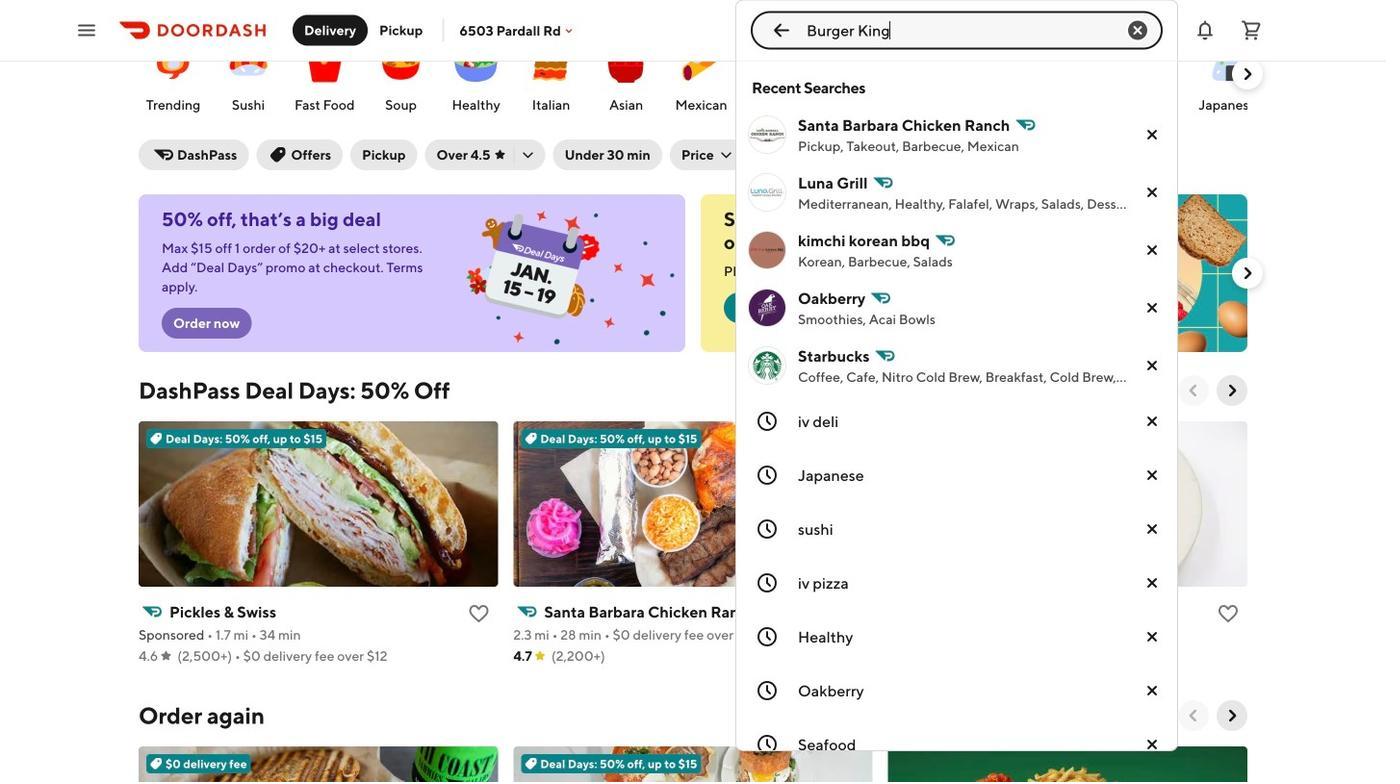 Task type: vqa. For each thing, say whether or not it's contained in the screenshot.
the Store search: begin typing to search for stores available on DoorDash text field on the right of page
yes



Task type: locate. For each thing, give the bounding box(es) containing it.
delete recent search result image
[[1141, 354, 1164, 378], [1141, 410, 1164, 433], [1141, 464, 1164, 487], [1141, 626, 1164, 649], [1141, 680, 1164, 703], [1141, 734, 1164, 757]]

1 delete recent search result image from the top
[[1141, 123, 1164, 146]]

previous button of carousel image for the bottommost next button of carousel icon
[[1185, 707, 1204, 726]]

next button of carousel image
[[1238, 65, 1258, 84], [1238, 264, 1258, 283], [1223, 707, 1242, 726]]

delete recent search result image
[[1141, 123, 1164, 146], [1141, 181, 1164, 204], [1141, 239, 1164, 262], [1141, 297, 1164, 320], [1141, 518, 1164, 541], [1141, 572, 1164, 595]]

2 previous button of carousel image from the top
[[1185, 707, 1204, 726]]

1 vertical spatial previous button of carousel image
[[1185, 707, 1204, 726]]

Store search: begin typing to search for stores available on DoorDash text field
[[807, 20, 1108, 41]]

5 delete recent search result image from the top
[[1141, 518, 1164, 541]]

clear search input image
[[1127, 19, 1150, 42]]

gift cards image
[[970, 0, 1017, 2]]

6 delete recent search result image from the top
[[1141, 572, 1164, 595]]

2 vertical spatial next button of carousel image
[[1223, 707, 1242, 726]]

return from search image
[[770, 19, 794, 42]]

5 delete recent search result image from the top
[[1141, 680, 1164, 703]]

1 previous button of carousel image from the top
[[1185, 381, 1204, 401]]

click to add this store to your saved list image
[[1217, 603, 1240, 626]]

previous button of carousel image
[[1185, 381, 1204, 401], [1185, 707, 1204, 726]]

0 vertical spatial next button of carousel image
[[1238, 65, 1258, 84]]

0 vertical spatial previous button of carousel image
[[1185, 381, 1204, 401]]

list box
[[736, 62, 1179, 783]]

4 delete recent search result image from the top
[[1141, 297, 1164, 320]]

3 delete recent search result image from the top
[[1141, 239, 1164, 262]]



Task type: describe. For each thing, give the bounding box(es) containing it.
1 delete recent search result image from the top
[[1141, 354, 1164, 378]]

offers image
[[711, 0, 757, 2]]

1 vertical spatial next button of carousel image
[[1238, 264, 1258, 283]]

2 delete recent search result image from the top
[[1141, 410, 1164, 433]]

health image
[[1122, 0, 1168, 2]]

beauty image
[[838, 0, 884, 2]]

open menu image
[[75, 19, 98, 42]]

2 delete recent search result image from the top
[[1141, 181, 1164, 204]]

0 items, open order cart image
[[1240, 19, 1264, 42]]

4 delete recent search result image from the top
[[1141, 626, 1164, 649]]

next button of carousel image
[[1223, 381, 1242, 401]]

previous button of carousel image for next button of carousel image
[[1185, 381, 1204, 401]]

notification bell image
[[1194, 19, 1217, 42]]

click to add this store to your saved list image
[[467, 603, 491, 626]]

3 delete recent search result image from the top
[[1141, 464, 1164, 487]]

6 delete recent search result image from the top
[[1141, 734, 1164, 757]]



